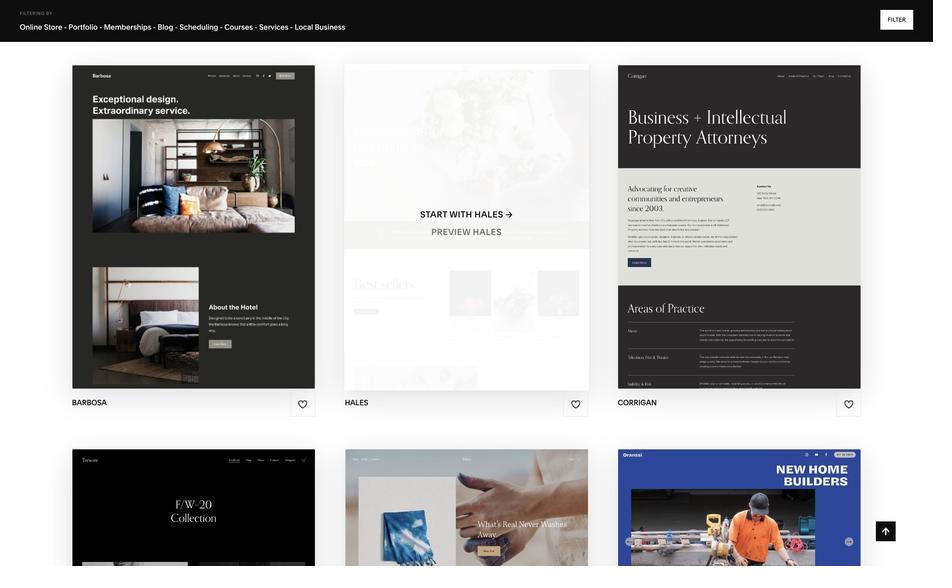 Task type: vqa. For each thing, say whether or not it's contained in the screenshot.
the "Squarespace Logo" "link"
no



Task type: locate. For each thing, give the bounding box(es) containing it.
3 with from the left
[[713, 209, 736, 220]]

2 vertical spatial corrigan
[[618, 398, 657, 407]]

0 horizontal spatial with
[[170, 209, 192, 220]]

2 horizontal spatial preview
[[695, 227, 735, 237]]

oranssi image
[[619, 450, 861, 566]]

preview corrigan
[[695, 227, 785, 237]]

filter
[[889, 16, 907, 23]]

1 vertical spatial barbosa
[[193, 227, 236, 237]]

preview down start with barbosa
[[151, 227, 191, 237]]

with up the preview hales
[[450, 209, 473, 220]]

with for hales
[[450, 209, 473, 220]]

1 start from the left
[[140, 209, 168, 220]]

6 - from the left
[[255, 23, 258, 32]]

2 horizontal spatial with
[[713, 209, 736, 220]]

1 - from the left
[[64, 23, 67, 32]]

preview for preview hales
[[432, 227, 471, 237]]

1 vertical spatial corrigan
[[737, 227, 785, 237]]

with for barbosa
[[170, 209, 192, 220]]

services
[[259, 23, 289, 32]]

2 preview from the left
[[432, 227, 471, 237]]

hales inside button
[[475, 209, 504, 220]]

business
[[315, 23, 346, 32]]

0 vertical spatial barbosa
[[195, 209, 238, 220]]

0 horizontal spatial preview
[[151, 227, 191, 237]]

with up preview corrigan
[[713, 209, 736, 220]]

- left blog on the top left
[[153, 23, 156, 32]]

0 horizontal spatial start
[[140, 209, 168, 220]]

barbosa inside button
[[195, 209, 238, 220]]

2 - from the left
[[99, 23, 102, 32]]

courses
[[225, 23, 253, 32]]

hales
[[475, 209, 504, 220], [473, 227, 502, 237], [345, 398, 369, 407]]

filtering by
[[20, 11, 52, 16]]

0 vertical spatial corrigan
[[739, 209, 787, 220]]

maru image
[[346, 450, 588, 566]]

2 with from the left
[[450, 209, 473, 220]]

hales image
[[344, 64, 589, 390]]

3 start from the left
[[684, 209, 711, 220]]

- right blog on the top left
[[175, 23, 178, 32]]

3 preview from the left
[[695, 227, 735, 237]]

2 start from the left
[[421, 209, 448, 220]]

preview down start with corrigan
[[695, 227, 735, 237]]

1 horizontal spatial start
[[421, 209, 448, 220]]

preview barbosa link
[[151, 220, 236, 245]]

corrigan
[[739, 209, 787, 220], [737, 227, 785, 237], [618, 398, 657, 407]]

- right store
[[64, 23, 67, 32]]

preview
[[151, 227, 191, 237], [432, 227, 471, 237], [695, 227, 735, 237]]

start for preview hales
[[421, 209, 448, 220]]

with up preview barbosa
[[170, 209, 192, 220]]

- left local
[[290, 23, 293, 32]]

- right courses
[[255, 23, 258, 32]]

scheduling
[[180, 23, 218, 32]]

1 with from the left
[[170, 209, 192, 220]]

1 horizontal spatial preview
[[432, 227, 471, 237]]

1 horizontal spatial with
[[450, 209, 473, 220]]

- left courses
[[220, 23, 223, 32]]

preview barbosa
[[151, 227, 236, 237]]

start
[[140, 209, 168, 220], [421, 209, 448, 220], [684, 209, 711, 220]]

online store - portfolio - memberships - blog - scheduling - courses - services - local business
[[20, 23, 346, 32]]

1 preview from the left
[[151, 227, 191, 237]]

-
[[64, 23, 67, 32], [99, 23, 102, 32], [153, 23, 156, 32], [175, 23, 178, 32], [220, 23, 223, 32], [255, 23, 258, 32], [290, 23, 293, 32]]

with
[[170, 209, 192, 220], [450, 209, 473, 220], [713, 209, 736, 220]]

hester
[[72, 14, 99, 23]]

- right hester in the top left of the page
[[99, 23, 102, 32]]

barbosa
[[195, 209, 238, 220], [193, 227, 236, 237], [72, 398, 107, 407]]

preview down "start with hales" on the top of page
[[432, 227, 471, 237]]

0 vertical spatial hales
[[475, 209, 504, 220]]

preview corrigan link
[[695, 220, 785, 245]]

preview hales link
[[432, 220, 502, 245]]

2 horizontal spatial start
[[684, 209, 711, 220]]



Task type: describe. For each thing, give the bounding box(es) containing it.
2 vertical spatial hales
[[345, 398, 369, 407]]

start for preview corrigan
[[684, 209, 711, 220]]

corrigan inside start with corrigan button
[[739, 209, 787, 220]]

start with corrigan
[[684, 209, 787, 220]]

with for corrigan
[[713, 209, 736, 220]]

portfolio
[[69, 23, 98, 32]]

add barbosa to your favorites list image
[[298, 399, 308, 409]]

by
[[46, 11, 52, 16]]

add hales to your favorites list image
[[571, 399, 581, 409]]

start with hales
[[421, 209, 504, 220]]

barbosa image
[[72, 65, 315, 389]]

start with hales button
[[421, 202, 513, 227]]

5 - from the left
[[220, 23, 223, 32]]

add corrigan to your favorites list image
[[845, 399, 854, 409]]

1 vertical spatial hales
[[473, 227, 502, 237]]

memberships
[[104, 23, 152, 32]]

filter button
[[881, 10, 914, 30]]

back to top image
[[882, 526, 892, 536]]

4 - from the left
[[175, 23, 178, 32]]

filtering
[[20, 11, 45, 16]]

preview for preview barbosa
[[151, 227, 191, 237]]

preview hales
[[432, 227, 502, 237]]

corrigan image
[[619, 65, 861, 389]]

2 vertical spatial barbosa
[[72, 398, 107, 407]]

store
[[44, 23, 62, 32]]

start with corrigan button
[[684, 202, 796, 227]]

start with barbosa
[[140, 209, 238, 220]]

7 - from the left
[[290, 23, 293, 32]]

tresoire image
[[72, 450, 315, 566]]

preview for preview corrigan
[[695, 227, 735, 237]]

blog
[[158, 23, 173, 32]]

start for preview barbosa
[[140, 209, 168, 220]]

corrigan inside the preview corrigan link
[[737, 227, 785, 237]]

local
[[295, 23, 313, 32]]

online
[[20, 23, 42, 32]]

3 - from the left
[[153, 23, 156, 32]]

start with barbosa button
[[140, 202, 247, 227]]



